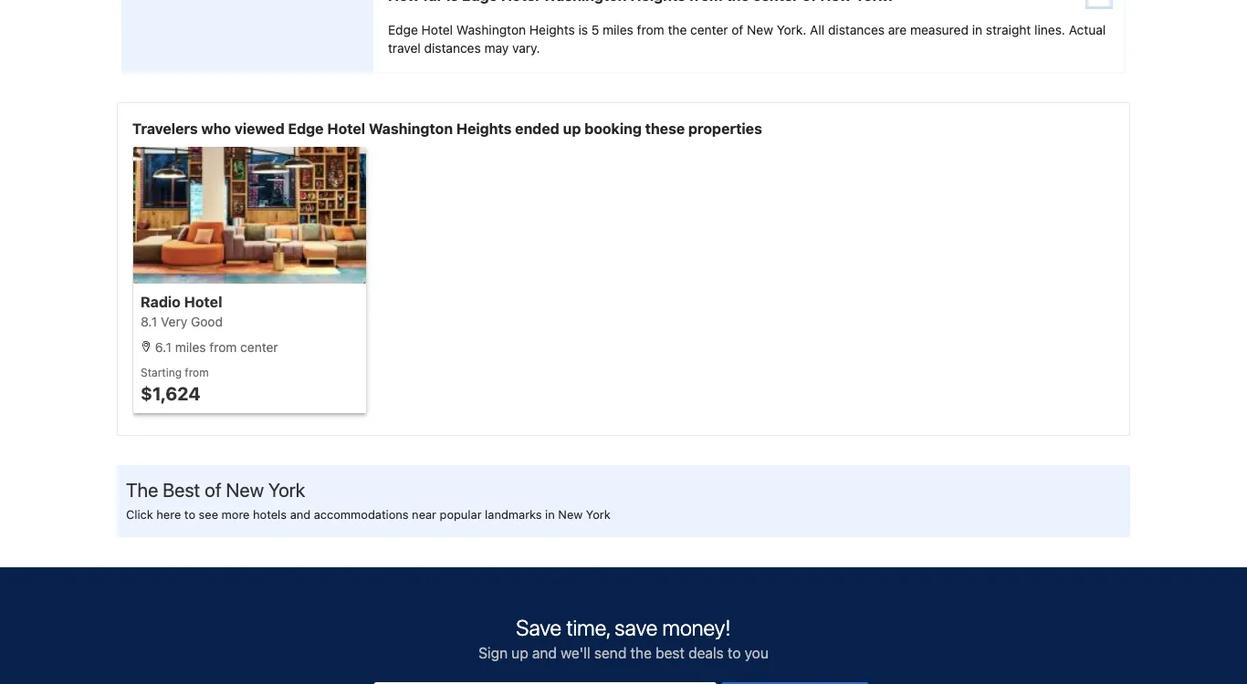 Task type: locate. For each thing, give the bounding box(es) containing it.
0 horizontal spatial edge
[[288, 120, 324, 137]]

york right landmarks
[[586, 508, 611, 522]]

1 horizontal spatial of
[[732, 22, 744, 37]]

to inside save time, save money! sign up and we'll send the best deals to you
[[728, 645, 741, 663]]

actual
[[1069, 22, 1106, 37]]

washington down travel on the left top of the page
[[369, 120, 453, 137]]

are
[[888, 22, 907, 37]]

6.1 miles from center
[[152, 340, 278, 355]]

0 vertical spatial the
[[668, 22, 687, 37]]

1 horizontal spatial hotel
[[327, 120, 365, 137]]

1 horizontal spatial new
[[558, 508, 583, 522]]

the inside save time, save money! sign up and we'll send the best deals to you
[[630, 645, 652, 663]]

0 horizontal spatial miles
[[175, 340, 206, 355]]

1 vertical spatial to
[[728, 645, 741, 663]]

2 vertical spatial hotel
[[184, 294, 222, 311]]

to left the see
[[184, 508, 195, 522]]

popular
[[440, 508, 482, 522]]

to left you
[[728, 645, 741, 663]]

edge
[[388, 22, 418, 37], [288, 120, 324, 137]]

1 horizontal spatial distances
[[828, 22, 885, 37]]

0 vertical spatial of
[[732, 22, 744, 37]]

0 horizontal spatial center
[[240, 340, 278, 355]]

1 horizontal spatial heights
[[530, 22, 575, 37]]

0 vertical spatial new
[[747, 22, 773, 37]]

of left the york.
[[732, 22, 744, 37]]

new
[[747, 22, 773, 37], [226, 479, 264, 502], [558, 508, 583, 522]]

edge hotel washington heights is 5 miles from the center of new york. all distances are measured in straight lines. actual travel distances may vary.
[[388, 22, 1106, 56]]

viewed
[[235, 120, 285, 137]]

0 vertical spatial and
[[290, 508, 311, 522]]

heights
[[530, 22, 575, 37], [456, 120, 512, 137]]

1 vertical spatial up
[[512, 645, 528, 663]]

up right "ended"
[[563, 120, 581, 137]]

0 horizontal spatial from
[[185, 366, 209, 379]]

york up hotels
[[268, 479, 305, 502]]

0 vertical spatial miles
[[603, 22, 634, 37]]

and right hotels
[[290, 508, 311, 522]]

up
[[563, 120, 581, 137], [512, 645, 528, 663]]

near
[[412, 508, 436, 522]]

york.
[[777, 22, 807, 37]]

0 horizontal spatial hotel
[[184, 294, 222, 311]]

1 horizontal spatial york
[[586, 508, 611, 522]]

0 vertical spatial up
[[563, 120, 581, 137]]

in right landmarks
[[545, 508, 555, 522]]

1 vertical spatial york
[[586, 508, 611, 522]]

0 horizontal spatial up
[[512, 645, 528, 663]]

distances
[[828, 22, 885, 37], [424, 41, 481, 56]]

new right landmarks
[[558, 508, 583, 522]]

1 horizontal spatial edge
[[388, 22, 418, 37]]

0 horizontal spatial in
[[545, 508, 555, 522]]

the
[[668, 22, 687, 37], [630, 645, 652, 663]]

0 vertical spatial distances
[[828, 22, 885, 37]]

0 horizontal spatial of
[[205, 479, 222, 502]]

1 vertical spatial washington
[[369, 120, 453, 137]]

center
[[690, 22, 728, 37], [240, 340, 278, 355]]

1 horizontal spatial miles
[[603, 22, 634, 37]]

click
[[126, 508, 153, 522]]

0 horizontal spatial to
[[184, 508, 195, 522]]

1 horizontal spatial up
[[563, 120, 581, 137]]

hotel inside radio hotel 8.1 very good
[[184, 294, 222, 311]]

0 horizontal spatial distances
[[424, 41, 481, 56]]

washington up may
[[456, 22, 526, 37]]

5
[[592, 22, 599, 37]]

washington
[[456, 22, 526, 37], [369, 120, 453, 137]]

the inside edge hotel washington heights is 5 miles from the center of new york. all distances are measured in straight lines. actual travel distances may vary.
[[668, 22, 687, 37]]

1 vertical spatial the
[[630, 645, 652, 663]]

$1,624
[[141, 383, 200, 404]]

york
[[268, 479, 305, 502], [586, 508, 611, 522]]

heights left "ended"
[[456, 120, 512, 137]]

travelers who viewed edge hotel washington heights ended up booking these properties
[[132, 120, 762, 137]]

1 horizontal spatial the
[[668, 22, 687, 37]]

0 vertical spatial heights
[[530, 22, 575, 37]]

travelers
[[132, 120, 198, 137]]

measured
[[910, 22, 969, 37]]

new left the york.
[[747, 22, 773, 37]]

0 vertical spatial to
[[184, 508, 195, 522]]

save time, save money! sign up and we'll send the best deals to you
[[479, 615, 769, 663]]

1 vertical spatial center
[[240, 340, 278, 355]]

the right 5 on the left top of page
[[668, 22, 687, 37]]

miles
[[603, 22, 634, 37], [175, 340, 206, 355]]

best
[[163, 479, 200, 502]]

and inside save time, save money! sign up and we'll send the best deals to you
[[532, 645, 557, 663]]

up inside save time, save money! sign up and we'll send the best deals to you
[[512, 645, 528, 663]]

from down 6.1 miles from center
[[185, 366, 209, 379]]

0 vertical spatial edge
[[388, 22, 418, 37]]

1 horizontal spatial in
[[972, 22, 983, 37]]

1 vertical spatial new
[[226, 479, 264, 502]]

2 horizontal spatial new
[[747, 22, 773, 37]]

in inside edge hotel washington heights is 5 miles from the center of new york. all distances are measured in straight lines. actual travel distances may vary.
[[972, 22, 983, 37]]

8.1 very
[[141, 315, 187, 330]]

2 horizontal spatial from
[[637, 22, 664, 37]]

new up more
[[226, 479, 264, 502]]

send
[[594, 645, 627, 663]]

1 vertical spatial edge
[[288, 120, 324, 137]]

to
[[184, 508, 195, 522], [728, 645, 741, 663]]

1 horizontal spatial washington
[[456, 22, 526, 37]]

from
[[637, 22, 664, 37], [209, 340, 237, 355], [185, 366, 209, 379]]

these
[[645, 120, 685, 137]]

edge up travel on the left top of the page
[[388, 22, 418, 37]]

hotel
[[422, 22, 453, 37], [327, 120, 365, 137], [184, 294, 222, 311]]

who
[[201, 120, 231, 137]]

in left the straight
[[972, 22, 983, 37]]

0 vertical spatial washington
[[456, 22, 526, 37]]

0 horizontal spatial the
[[630, 645, 652, 663]]

edge right viewed
[[288, 120, 324, 137]]

booking
[[585, 120, 642, 137]]

distances left may
[[424, 41, 481, 56]]

in inside the best of new york click here to see more hotels and accommodations near popular landmarks in new york
[[545, 508, 555, 522]]

0 vertical spatial center
[[690, 22, 728, 37]]

lines.
[[1035, 22, 1066, 37]]

hotel inside edge hotel washington heights is 5 miles from the center of new york. all distances are measured in straight lines. actual travel distances may vary.
[[422, 22, 453, 37]]

2 vertical spatial from
[[185, 366, 209, 379]]

distances right all
[[828, 22, 885, 37]]

1 vertical spatial in
[[545, 508, 555, 522]]

in
[[972, 22, 983, 37], [545, 508, 555, 522]]

starting from $1,624
[[141, 366, 209, 404]]

from down good
[[209, 340, 237, 355]]

1 horizontal spatial to
[[728, 645, 741, 663]]

0 horizontal spatial heights
[[456, 120, 512, 137]]

up right sign
[[512, 645, 528, 663]]

new inside edge hotel washington heights is 5 miles from the center of new york. all distances are measured in straight lines. actual travel distances may vary.
[[747, 22, 773, 37]]

0 vertical spatial from
[[637, 22, 664, 37]]

best
[[656, 645, 685, 663]]

landmarks
[[485, 508, 542, 522]]

0 horizontal spatial and
[[290, 508, 311, 522]]

1 vertical spatial heights
[[456, 120, 512, 137]]

1 vertical spatial and
[[532, 645, 557, 663]]

0 vertical spatial hotel
[[422, 22, 453, 37]]

0 horizontal spatial york
[[268, 479, 305, 502]]

0 vertical spatial in
[[972, 22, 983, 37]]

from right 5 on the left top of page
[[637, 22, 664, 37]]

1 horizontal spatial center
[[690, 22, 728, 37]]

the down save
[[630, 645, 652, 663]]

1 horizontal spatial and
[[532, 645, 557, 663]]

starting
[[141, 366, 182, 379]]

heights left is
[[530, 22, 575, 37]]

6.1
[[155, 340, 172, 355]]

miles right 5 on the left top of page
[[603, 22, 634, 37]]

of up the see
[[205, 479, 222, 502]]

save
[[516, 615, 562, 641]]

2 horizontal spatial hotel
[[422, 22, 453, 37]]

1 vertical spatial from
[[209, 340, 237, 355]]

of
[[732, 22, 744, 37], [205, 479, 222, 502]]

miles right 6.1
[[175, 340, 206, 355]]

and
[[290, 508, 311, 522], [532, 645, 557, 663]]

hotel for radio
[[184, 294, 222, 311]]

and down save
[[532, 645, 557, 663]]

save
[[615, 615, 658, 641]]

1 vertical spatial of
[[205, 479, 222, 502]]



Task type: vqa. For each thing, say whether or not it's contained in the screenshot.
'street'
no



Task type: describe. For each thing, give the bounding box(es) containing it.
0 horizontal spatial new
[[226, 479, 264, 502]]

radio
[[141, 294, 181, 311]]

travel
[[388, 41, 421, 56]]

0 horizontal spatial washington
[[369, 120, 453, 137]]

deals
[[689, 645, 724, 663]]

sign
[[479, 645, 508, 663]]

miles inside edge hotel washington heights is 5 miles from the center of new york. all distances are measured in straight lines. actual travel distances may vary.
[[603, 22, 634, 37]]

may
[[484, 41, 509, 56]]

from inside edge hotel washington heights is 5 miles from the center of new york. all distances are measured in straight lines. actual travel distances may vary.
[[637, 22, 664, 37]]

ended
[[515, 120, 560, 137]]

from inside starting from $1,624
[[185, 366, 209, 379]]

the
[[126, 479, 158, 502]]

we'll
[[561, 645, 590, 663]]

money!
[[662, 615, 731, 641]]

is
[[578, 22, 588, 37]]

see
[[199, 508, 218, 522]]

1 horizontal spatial from
[[209, 340, 237, 355]]

to inside the best of new york click here to see more hotels and accommodations near popular landmarks in new york
[[184, 508, 195, 522]]

of inside the best of new york click here to see more hotels and accommodations near popular landmarks in new york
[[205, 479, 222, 502]]

straight
[[986, 22, 1031, 37]]

washington inside edge hotel washington heights is 5 miles from the center of new york. all distances are measured in straight lines. actual travel distances may vary.
[[456, 22, 526, 37]]

and inside the best of new york click here to see more hotels and accommodations near popular landmarks in new york
[[290, 508, 311, 522]]

time,
[[566, 615, 610, 641]]

of inside edge hotel washington heights is 5 miles from the center of new york. all distances are measured in straight lines. actual travel distances may vary.
[[732, 22, 744, 37]]

0 vertical spatial york
[[268, 479, 305, 502]]

the best of new york click here to see more hotels and accommodations near popular landmarks in new york
[[126, 479, 611, 522]]

vary.
[[512, 41, 540, 56]]

accommodations
[[314, 508, 409, 522]]

edge inside edge hotel washington heights is 5 miles from the center of new york. all distances are measured in straight lines. actual travel distances may vary.
[[388, 22, 418, 37]]

here
[[156, 508, 181, 522]]

1 vertical spatial hotel
[[327, 120, 365, 137]]

all
[[810, 22, 825, 37]]

properties
[[688, 120, 762, 137]]

good
[[191, 315, 223, 330]]

hotel for edge
[[422, 22, 453, 37]]

2 vertical spatial new
[[558, 508, 583, 522]]

1 vertical spatial distances
[[424, 41, 481, 56]]

you
[[745, 645, 769, 663]]

hotels
[[253, 508, 287, 522]]

radio hotel 8.1 very good
[[141, 294, 223, 330]]

more
[[222, 508, 250, 522]]

center inside edge hotel washington heights is 5 miles from the center of new york. all distances are measured in straight lines. actual travel distances may vary.
[[690, 22, 728, 37]]

heights inside edge hotel washington heights is 5 miles from the center of new york. all distances are measured in straight lines. actual travel distances may vary.
[[530, 22, 575, 37]]

1 vertical spatial miles
[[175, 340, 206, 355]]



